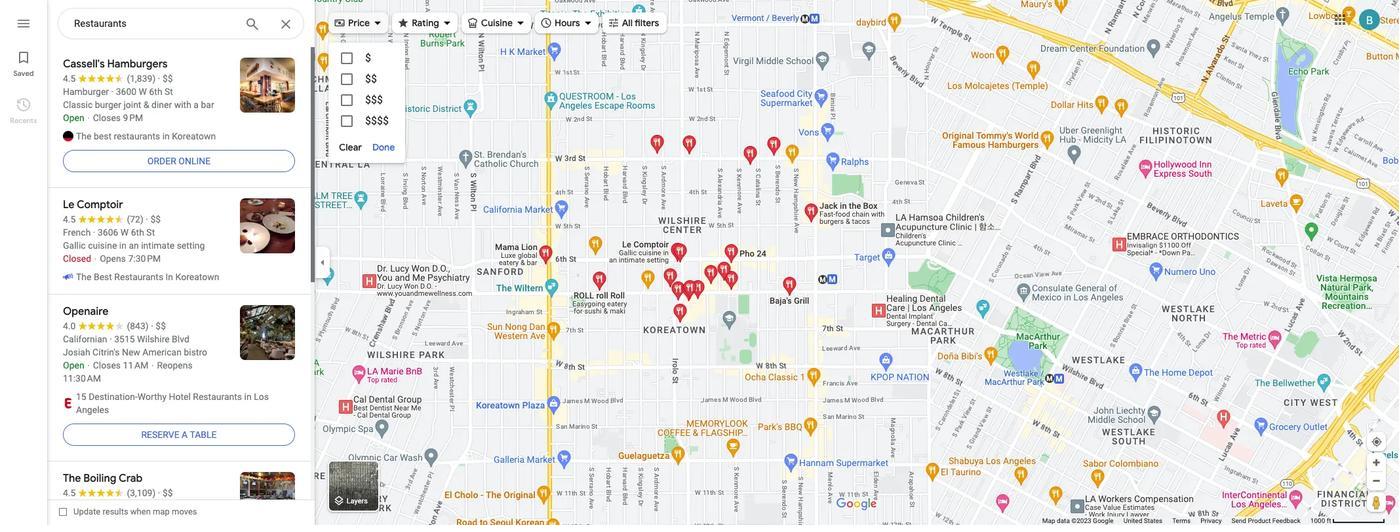 Task type: locate. For each thing, give the bounding box(es) containing it.
send
[[1232, 518, 1247, 525]]

footer
[[1043, 517, 1311, 526]]

$$$
[[365, 94, 383, 106]]

results for restaurants feed
[[47, 47, 315, 526]]

done
[[372, 142, 395, 153]]

zoom out image
[[1372, 477, 1382, 487]]

google account: brad klo  
(klobrad84@gmail.com) image
[[1360, 9, 1380, 30]]

None field
[[74, 16, 234, 31]]

list
[[0, 0, 47, 526]]

send product feedback
[[1232, 518, 1301, 525]]

Expensive checkbox
[[329, 90, 405, 111]]

1000 ft button
[[1311, 518, 1386, 525]]

$$
[[365, 73, 377, 85]]

none search field inside google maps element
[[58, 8, 304, 40]]

google maps element
[[0, 0, 1400, 526]]

Restaurants field
[[58, 8, 304, 40]]

recents button
[[0, 92, 47, 129]]

reserve a table link
[[63, 420, 295, 451]]

all filters
[[622, 17, 659, 29]]

Moderate checkbox
[[329, 69, 405, 90]]

©2023
[[1072, 518, 1092, 525]]

$
[[365, 52, 371, 64]]

footer containing map data ©2023 google
[[1043, 517, 1311, 526]]

footer inside google maps element
[[1043, 517, 1311, 526]]

all filters button
[[602, 9, 667, 37]]

update results when map moves
[[73, 508, 197, 517]]

none field inside restaurants field
[[74, 16, 234, 31]]

reserve
[[141, 430, 179, 441]]

order online link
[[63, 146, 295, 177]]

product
[[1248, 518, 1271, 525]]

collapse side panel image
[[315, 256, 330, 270]]

map data ©2023 google
[[1043, 518, 1114, 525]]

zoom in image
[[1372, 458, 1382, 468]]

hours
[[555, 17, 580, 29]]

rating button
[[392, 9, 458, 37]]

reserve a table
[[141, 430, 217, 441]]

rating
[[412, 17, 439, 29]]

None search field
[[58, 8, 304, 40]]

layers
[[347, 498, 368, 507]]

data
[[1057, 518, 1070, 525]]



Task type: vqa. For each thing, say whether or not it's contained in the screenshot.
E within the 2850 E VAN BUREN ST BUILDING
no



Task type: describe. For each thing, give the bounding box(es) containing it.
show your location image
[[1371, 437, 1383, 449]]

price button
[[329, 9, 388, 37]]

online
[[179, 156, 211, 167]]

list containing saved
[[0, 0, 47, 526]]

united states
[[1124, 518, 1163, 525]]

hours button
[[535, 9, 599, 37]]

map
[[153, 508, 170, 517]]

cuisine
[[481, 17, 513, 29]]

show street view coverage image
[[1367, 493, 1386, 513]]

menu image
[[16, 16, 31, 31]]

results
[[103, 508, 128, 517]]

update
[[73, 508, 101, 517]]

saved button
[[0, 45, 47, 81]]

feedback
[[1273, 518, 1301, 525]]

all
[[622, 17, 633, 29]]

filters
[[635, 17, 659, 29]]

1000 ft
[[1311, 518, 1332, 525]]

saved
[[13, 69, 34, 78]]

clear
[[339, 142, 362, 153]]

price dialog
[[329, 43, 405, 163]]

table
[[190, 430, 217, 441]]

recents
[[10, 116, 37, 125]]

privacy button
[[1201, 517, 1222, 526]]

google
[[1093, 518, 1114, 525]]

Very Expensive checkbox
[[329, 111, 405, 132]]

order
[[147, 156, 176, 167]]

1000
[[1311, 518, 1326, 525]]

$$$$
[[365, 115, 389, 127]]

when
[[130, 508, 151, 517]]

united states button
[[1124, 517, 1163, 526]]

terms button
[[1173, 517, 1191, 526]]

cuisine button
[[462, 9, 531, 37]]

ft
[[1327, 518, 1332, 525]]

send product feedback button
[[1232, 517, 1301, 526]]

Inexpensive checkbox
[[329, 48, 405, 69]]

united
[[1124, 518, 1143, 525]]

a
[[182, 430, 188, 441]]

moves
[[172, 508, 197, 517]]

map
[[1043, 518, 1056, 525]]

terms
[[1173, 518, 1191, 525]]

price
[[348, 17, 370, 29]]

done button
[[372, 140, 395, 155]]

Update results when map moves checkbox
[[59, 504, 197, 521]]

order online
[[147, 156, 211, 167]]

clear button
[[339, 140, 372, 155]]

states
[[1144, 518, 1163, 525]]

privacy
[[1201, 518, 1222, 525]]



